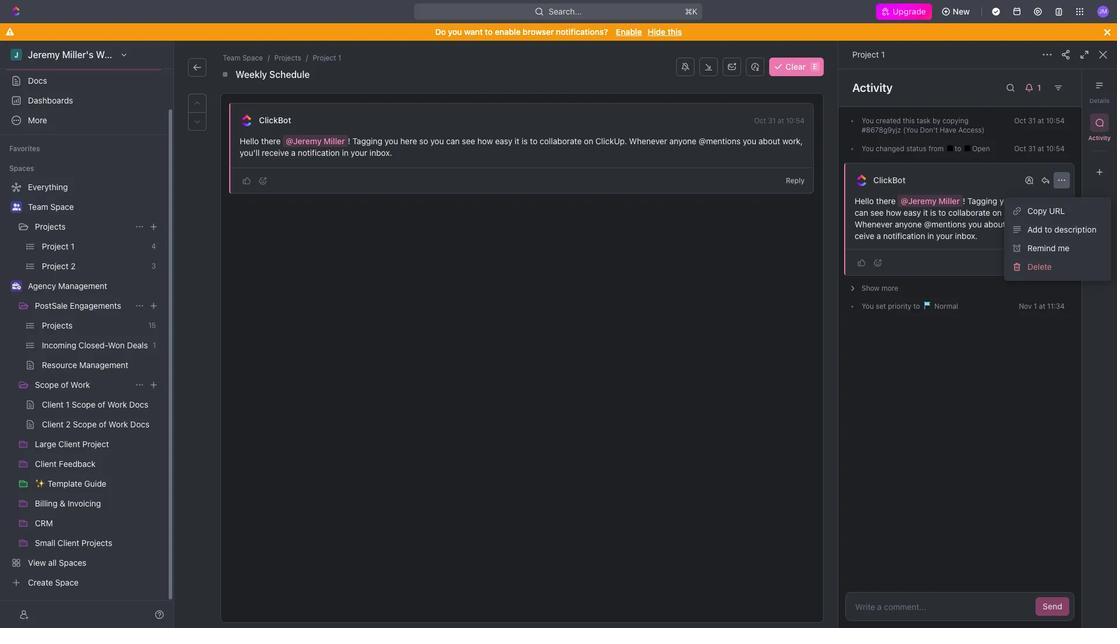 Task type: locate. For each thing, give the bounding box(es) containing it.
upgrade
[[893, 6, 926, 16]]

there up receive
[[261, 136, 281, 146]]

0 horizontal spatial tagging
[[352, 136, 382, 146]]

1 vertical spatial can
[[855, 208, 868, 218]]

tagging for a
[[352, 136, 382, 146]]

here inside ! tagging you here so you can see how easy it is to collaborate on clickup. whenever anyone @mentions you about work, you'll re ceive a notification in your inbox.
[[1015, 196, 1032, 206]]

collaborate inside ! tagging you here so you can see how easy it is to collaborate on clickup. whenever anyone @mentions you about work, you'll re ceive a notification in your inbox.
[[948, 208, 990, 218]]

you'll for ceive
[[1030, 219, 1050, 229]]

0 vertical spatial hello
[[240, 136, 259, 146]]

0 vertical spatial there
[[261, 136, 281, 146]]

you'll inside ! tagging you here so you can see how easy it is to collaborate on clickup. whenever anyone @mentions you about work, you'll re ceive a notification in your inbox.
[[1030, 219, 1050, 229]]

about inside ! tagging you here so you can see how easy it is to collaborate on clickup. whenever anyone @mentions you about work, you'll receive a notification in your inbox.
[[759, 136, 780, 146]]

1 horizontal spatial there
[[876, 196, 896, 206]]

0 horizontal spatial projects
[[35, 222, 66, 232]]

0 vertical spatial @mentions
[[699, 136, 741, 146]]

team inside tree
[[28, 202, 48, 212]]

do you want to enable browser notifications? enable hide this
[[435, 27, 682, 37]]

oct
[[754, 116, 766, 125], [1014, 116, 1026, 125], [1014, 144, 1026, 153]]

0 vertical spatial collaborate
[[540, 136, 582, 146]]

0 vertical spatial !
[[348, 136, 350, 146]]

on inside ! tagging you here so you can see how easy it is to collaborate on clickup. whenever anyone @mentions you about work, you'll re ceive a notification in your inbox.
[[992, 208, 1002, 218]]

project 1
[[852, 49, 885, 59]]

about inside ! tagging you here so you can see how easy it is to collaborate on clickup. whenever anyone @mentions you about work, you'll re ceive a notification in your inbox.
[[984, 219, 1006, 229]]

0 vertical spatial this
[[668, 27, 682, 37]]

on for a
[[584, 136, 593, 146]]

tagging inside ! tagging you here so you can see how easy it is to collaborate on clickup. whenever anyone @mentions you about work, you'll re ceive a notification in your inbox.
[[967, 196, 997, 206]]

search...
[[549, 6, 582, 16]]

agency management link
[[28, 277, 161, 296]]

1 vertical spatial you
[[862, 144, 874, 153]]

! inside ! tagging you here so you can see how easy it is to collaborate on clickup. whenever anyone @mentions you about work, you'll receive a notification in your inbox.
[[348, 136, 350, 146]]

you'll
[[240, 148, 260, 158], [1030, 219, 1050, 229]]

0 horizontal spatial project
[[313, 54, 336, 62]]

send
[[1043, 602, 1062, 611]]

space up weekly
[[242, 54, 263, 62]]

you left changed
[[862, 144, 874, 153]]

hide
[[648, 27, 666, 37]]

copy
[[1027, 206, 1047, 216]]

you'll inside ! tagging you here so you can see how easy it is to collaborate on clickup. whenever anyone @mentions you about work, you'll receive a notification in your inbox.
[[240, 148, 260, 158]]

1 inside task sidebar content section
[[1034, 302, 1037, 311]]

collaborate for ceive
[[948, 208, 990, 218]]

it inside ! tagging you here so you can see how easy it is to collaborate on clickup. whenever anyone @mentions you about work, you'll re ceive a notification in your inbox.
[[923, 208, 928, 218]]

1 horizontal spatial project
[[852, 49, 879, 59]]

team space link
[[221, 52, 265, 64], [28, 198, 161, 216]]

1 vertical spatial about
[[984, 219, 1006, 229]]

at for changed status from
[[1038, 144, 1044, 153]]

1 vertical spatial it
[[923, 208, 928, 218]]

/
[[268, 54, 270, 62], [306, 54, 308, 62]]

easy inside ! tagging you here so you can see how easy it is to collaborate on clickup. whenever anyone @mentions you about work, you'll receive a notification in your inbox.
[[495, 136, 512, 146]]

can inside ! tagging you here so you can see how easy it is to collaborate on clickup. whenever anyone @mentions you about work, you'll receive a notification in your inbox.
[[446, 136, 460, 146]]

add to description
[[1027, 225, 1097, 234]]

1 horizontal spatial can
[[855, 208, 868, 218]]

oct for changed status from
[[1014, 144, 1026, 153]]

1 horizontal spatial !
[[963, 196, 965, 206]]

collaborate
[[540, 136, 582, 146], [948, 208, 990, 218]]

you left the set
[[862, 302, 874, 311]]

can
[[446, 136, 460, 146], [855, 208, 868, 218]]

browser
[[523, 27, 554, 37]]

1 vertical spatial clickbot
[[873, 175, 906, 185]]

collaborate inside ! tagging you here so you can see how easy it is to collaborate on clickup. whenever anyone @mentions you about work, you'll receive a notification in your inbox.
[[540, 136, 582, 146]]

activity down "details"
[[1088, 134, 1111, 141]]

hello inside task sidebar content section
[[855, 196, 874, 206]]

clickbot inside task sidebar content section
[[873, 175, 906, 185]]

2 vertical spatial you
[[862, 302, 874, 311]]

1 horizontal spatial you'll
[[1030, 219, 1050, 229]]

hello
[[240, 136, 259, 146], [855, 196, 874, 206]]

0 horizontal spatial team
[[28, 202, 48, 212]]

1 for nov 1 at 11:34
[[1034, 302, 1037, 311]]

set priority to
[[874, 302, 922, 311]]

0 vertical spatial work,
[[782, 136, 803, 146]]

how for a
[[477, 136, 493, 146]]

oct 31 at 10:54 for created this task by copying
[[1014, 116, 1065, 125]]

how inside ! tagging you here so you can see how easy it is to collaborate on clickup. whenever anyone @mentions you about work, you'll re ceive a notification in your inbox.
[[886, 208, 901, 218]]

postsale
[[35, 301, 68, 311]]

1 horizontal spatial clickup.
[[1004, 208, 1036, 218]]

1 vertical spatial this
[[903, 116, 915, 125]]

changed
[[876, 144, 904, 153]]

clickbot
[[259, 115, 291, 125], [873, 175, 906, 185]]

inbox.
[[370, 148, 392, 158], [955, 231, 978, 241]]

delete button
[[1009, 258, 1107, 276]]

0 horizontal spatial clickup.
[[595, 136, 627, 146]]

copy url button
[[1009, 202, 1107, 221]]

0 horizontal spatial see
[[462, 136, 475, 146]]

oct 31 at 10:54 for changed status from
[[1014, 144, 1065, 153]]

0 horizontal spatial easy
[[495, 136, 512, 146]]

0 horizontal spatial work,
[[782, 136, 803, 146]]

there down changed
[[876, 196, 896, 206]]

projects up schedule
[[274, 54, 301, 62]]

1 horizontal spatial tagging
[[967, 196, 997, 206]]

0 vertical spatial it
[[515, 136, 519, 146]]

@mentions
[[699, 136, 741, 146], [924, 219, 966, 229]]

0 horizontal spatial /
[[268, 54, 270, 62]]

dashboards link
[[5, 91, 163, 110]]

here inside ! tagging you here so you can see how easy it is to collaborate on clickup. whenever anyone @mentions you about work, you'll receive a notification in your inbox.
[[400, 136, 417, 146]]

1 horizontal spatial reply button
[[1040, 256, 1068, 270]]

1 horizontal spatial reply
[[1044, 258, 1063, 267]]

a inside ! tagging you here so you can see how easy it is to collaborate on clickup. whenever anyone @mentions you about work, you'll receive a notification in your inbox.
[[291, 148, 296, 158]]

1 horizontal spatial team
[[223, 54, 240, 62]]

! tagging you here so you can see how easy it is to collaborate on clickup. whenever anyone @mentions you about work, you'll receive a notification in your inbox.
[[240, 136, 805, 158]]

activity down project 1
[[852, 81, 893, 94]]

you'll left receive
[[240, 148, 260, 158]]

0 vertical spatial is
[[522, 136, 528, 146]]

@mentions inside ! tagging you here so you can see how easy it is to collaborate on clickup. whenever anyone @mentions you about work, you'll receive a notification in your inbox.
[[699, 136, 741, 146]]

1 horizontal spatial space
[[242, 54, 263, 62]]

0 vertical spatial whenever
[[629, 136, 667, 146]]

hello there
[[240, 136, 283, 146], [855, 196, 898, 206]]

2 / from the left
[[306, 54, 308, 62]]

0 vertical spatial reply
[[786, 176, 805, 185]]

/ up schedule
[[306, 54, 308, 62]]

team space
[[28, 202, 74, 212]]

⌘k
[[685, 6, 698, 16]]

0 horizontal spatial you'll
[[240, 148, 260, 158]]

0 vertical spatial inbox.
[[370, 148, 392, 158]]

tree
[[5, 178, 163, 592]]

is
[[522, 136, 528, 146], [930, 208, 936, 218]]

1 horizontal spatial anyone
[[895, 219, 922, 229]]

team for team space
[[28, 202, 48, 212]]

0 horizontal spatial this
[[668, 27, 682, 37]]

schedule
[[269, 69, 310, 80]]

favorites
[[9, 144, 40, 153]]

in
[[342, 148, 349, 158], [927, 231, 934, 241]]

! inside ! tagging you here so you can see how easy it is to collaborate on clickup. whenever anyone @mentions you about work, you'll re ceive a notification in your inbox.
[[963, 196, 965, 206]]

whenever
[[629, 136, 667, 146], [855, 219, 893, 229]]

projects inside tree
[[35, 222, 66, 232]]

it inside ! tagging you here so you can see how easy it is to collaborate on clickup. whenever anyone @mentions you about work, you'll receive a notification in your inbox.
[[515, 136, 519, 146]]

oct for created this task by copying
[[1014, 116, 1026, 125]]

2 you from the top
[[862, 144, 874, 153]]

/ up weekly schedule
[[268, 54, 270, 62]]

1 horizontal spatial team space link
[[221, 52, 265, 64]]

2 horizontal spatial 1
[[1034, 302, 1037, 311]]

0 horizontal spatial hello
[[240, 136, 259, 146]]

ceive
[[855, 219, 1064, 241]]

you'll down copy
[[1030, 219, 1050, 229]]

details
[[1089, 97, 1110, 104]]

clickup. inside ! tagging you here so you can see how easy it is to collaborate on clickup. whenever anyone @mentions you about work, you'll re ceive a notification in your inbox.
[[1004, 208, 1036, 218]]

team up weekly
[[223, 54, 240, 62]]

sidebar navigation
[[0, 41, 174, 628]]

project 1 link up weekly schedule link
[[310, 52, 344, 64]]

clickbot up receive
[[259, 115, 291, 125]]

so inside ! tagging you here so you can see how easy it is to collaborate on clickup. whenever anyone @mentions you about work, you'll re ceive a notification in your inbox.
[[1034, 196, 1043, 206]]

0 horizontal spatial on
[[584, 136, 593, 146]]

0 horizontal spatial hello there
[[240, 136, 283, 146]]

this right hide
[[668, 27, 682, 37]]

tree containing team space
[[5, 178, 163, 592]]

0 vertical spatial so
[[419, 136, 428, 146]]

0 horizontal spatial is
[[522, 136, 528, 146]]

you
[[448, 27, 462, 37], [385, 136, 398, 146], [430, 136, 444, 146], [743, 136, 756, 146], [1000, 196, 1013, 206], [1045, 196, 1059, 206], [968, 219, 982, 229]]

so inside ! tagging you here so you can see how easy it is to collaborate on clickup. whenever anyone @mentions you about work, you'll receive a notification in your inbox.
[[419, 136, 428, 146]]

whenever inside ! tagging you here so you can see how easy it is to collaborate on clickup. whenever anyone @mentions you about work, you'll receive a notification in your inbox.
[[629, 136, 667, 146]]

0 horizontal spatial notification
[[298, 148, 340, 158]]

there
[[261, 136, 281, 146], [876, 196, 896, 206]]

0 vertical spatial a
[[291, 148, 296, 158]]

hello there for a
[[240, 136, 283, 146]]

1 vertical spatial easy
[[904, 208, 921, 218]]

project 1 link down upgrade link
[[852, 49, 885, 59]]

inbox. inside ! tagging you here so you can see how easy it is to collaborate on clickup. whenever anyone @mentions you about work, you'll receive a notification in your inbox.
[[370, 148, 392, 158]]

1 vertical spatial is
[[930, 208, 936, 218]]

hello there inside task sidebar content section
[[855, 196, 898, 206]]

a inside ! tagging you here so you can see how easy it is to collaborate on clickup. whenever anyone @mentions you about work, you'll re ceive a notification in your inbox.
[[877, 231, 881, 241]]

0 horizontal spatial can
[[446, 136, 460, 146]]

tagging inside ! tagging you here so you can see how easy it is to collaborate on clickup. whenever anyone @mentions you about work, you'll receive a notification in your inbox.
[[352, 136, 382, 146]]

1 horizontal spatial see
[[870, 208, 884, 218]]

reply
[[786, 176, 805, 185], [1044, 258, 1063, 267]]

projects link down team space
[[35, 218, 130, 236]]

in inside ! tagging you here so you can see how easy it is to collaborate on clickup. whenever anyone @mentions you about work, you'll receive a notification in your inbox.
[[342, 148, 349, 158]]

want
[[464, 27, 483, 37]]

projects link up schedule
[[272, 52, 304, 64]]

1 horizontal spatial easy
[[904, 208, 921, 218]]

0 vertical spatial you
[[862, 116, 874, 125]]

1 vertical spatial collaborate
[[948, 208, 990, 218]]

0 vertical spatial can
[[446, 136, 460, 146]]

@mentions for ceive
[[924, 219, 966, 229]]

notification
[[298, 148, 340, 158], [883, 231, 925, 241]]

1 vertical spatial whenever
[[855, 219, 893, 229]]

oct 31 at 10:54
[[754, 116, 805, 125], [1014, 116, 1065, 125], [1014, 144, 1065, 153]]

@mentions inside ! tagging you here so you can see how easy it is to collaborate on clickup. whenever anyone @mentions you about work, you'll re ceive a notification in your inbox.
[[924, 219, 966, 229]]

1 vertical spatial work,
[[1008, 219, 1028, 229]]

0 horizontal spatial there
[[261, 136, 281, 146]]

you for changed status from
[[862, 144, 874, 153]]

11:34
[[1047, 302, 1065, 311]]

work, inside ! tagging you here so you can see how easy it is to collaborate on clickup. whenever anyone @mentions you about work, you'll re ceive a notification in your inbox.
[[1008, 219, 1028, 229]]

0 vertical spatial space
[[242, 54, 263, 62]]

can inside ! tagging you here so you can see how easy it is to collaborate on clickup. whenever anyone @mentions you about work, you'll re ceive a notification in your inbox.
[[855, 208, 868, 218]]

project 1 link
[[852, 49, 885, 59], [310, 52, 344, 64]]

me
[[1058, 243, 1069, 253]]

at
[[778, 116, 784, 125], [1038, 116, 1044, 125], [1038, 144, 1044, 153], [1039, 302, 1045, 311]]

how inside ! tagging you here so you can see how easy it is to collaborate on clickup. whenever anyone @mentions you about work, you'll receive a notification in your inbox.
[[477, 136, 493, 146]]

to
[[485, 27, 493, 37], [530, 136, 538, 146], [955, 144, 963, 153], [938, 208, 946, 218], [1045, 225, 1052, 234], [913, 302, 920, 311]]

space right user group image
[[50, 202, 74, 212]]

can for a
[[446, 136, 460, 146]]

team right user group image
[[28, 202, 48, 212]]

access)
[[958, 126, 985, 134]]

you up '#8678g9yjz'
[[862, 116, 874, 125]]

docs link
[[5, 72, 163, 90]]

3 you from the top
[[862, 302, 874, 311]]

reply inside task sidebar content section
[[1044, 258, 1063, 267]]

easy for a
[[495, 136, 512, 146]]

1 vertical spatial your
[[936, 231, 953, 241]]

see inside ! tagging you here so you can see how easy it is to collaborate on clickup. whenever anyone @mentions you about work, you'll re ceive a notification in your inbox.
[[870, 208, 884, 218]]

hello there up receive
[[240, 136, 283, 146]]

0 vertical spatial team space link
[[221, 52, 265, 64]]

user group image
[[12, 204, 21, 211]]

is inside ! tagging you here so you can see how easy it is to collaborate on clickup. whenever anyone @mentions you about work, you'll receive a notification in your inbox.
[[522, 136, 528, 146]]

1 vertical spatial see
[[870, 208, 884, 218]]

there for a
[[261, 136, 281, 146]]

0 horizontal spatial about
[[759, 136, 780, 146]]

1 vertical spatial on
[[992, 208, 1002, 218]]

0 horizontal spatial collaborate
[[540, 136, 582, 146]]

hello there down changed
[[855, 196, 898, 206]]

1 vertical spatial notification
[[883, 231, 925, 241]]

how for ceive
[[886, 208, 901, 218]]

0 horizontal spatial projects link
[[35, 218, 130, 236]]

your inside ! tagging you here so you can see how easy it is to collaborate on clickup. whenever anyone @mentions you about work, you'll receive a notification in your inbox.
[[351, 148, 367, 158]]

0 vertical spatial projects
[[274, 54, 301, 62]]

0 vertical spatial anyone
[[669, 136, 696, 146]]

0 vertical spatial team
[[223, 54, 240, 62]]

0 vertical spatial how
[[477, 136, 493, 146]]

you created this task by copying #8678g9yjz (you don't have access)
[[862, 116, 985, 134]]

1 vertical spatial projects link
[[35, 218, 130, 236]]

task sidebar navigation tab list
[[1087, 76, 1112, 182]]

it for a
[[515, 136, 519, 146]]

copy url
[[1027, 206, 1065, 216]]

1 horizontal spatial this
[[903, 116, 915, 125]]

it
[[515, 136, 519, 146], [923, 208, 928, 218]]

anyone inside ! tagging you here so you can see how easy it is to collaborate on clickup. whenever anyone @mentions you about work, you'll re ceive a notification in your inbox.
[[895, 219, 922, 229]]

send button
[[1036, 598, 1069, 616]]

dashboards
[[28, 95, 73, 105]]

anyone inside ! tagging you here so you can see how easy it is to collaborate on clickup. whenever anyone @mentions you about work, you'll receive a notification in your inbox.
[[669, 136, 696, 146]]

0 horizontal spatial so
[[419, 136, 428, 146]]

0 vertical spatial hello there
[[240, 136, 283, 146]]

easy inside ! tagging you here so you can see how easy it is to collaborate on clickup. whenever anyone @mentions you about work, you'll re ceive a notification in your inbox.
[[904, 208, 921, 218]]

tree inside sidebar navigation
[[5, 178, 163, 592]]

see inside ! tagging you here so you can see how easy it is to collaborate on clickup. whenever anyone @mentions you about work, you'll receive a notification in your inbox.
[[462, 136, 475, 146]]

copying
[[943, 116, 969, 125]]

0 vertical spatial you'll
[[240, 148, 260, 158]]

1 horizontal spatial projects
[[274, 54, 301, 62]]

whenever inside ! tagging you here so you can see how easy it is to collaborate on clickup. whenever anyone @mentions you about work, you'll re ceive a notification in your inbox.
[[855, 219, 893, 229]]

this up (you
[[903, 116, 915, 125]]

1 vertical spatial @mentions
[[924, 219, 966, 229]]

1 vertical spatial space
[[50, 202, 74, 212]]

a
[[291, 148, 296, 158], [877, 231, 881, 241]]

about for ceive
[[984, 219, 1006, 229]]

work, inside ! tagging you here so you can see how easy it is to collaborate on clickup. whenever anyone @mentions you about work, you'll receive a notification in your inbox.
[[782, 136, 803, 146]]

projects down team space
[[35, 222, 66, 232]]

on inside ! tagging you here so you can see how easy it is to collaborate on clickup. whenever anyone @mentions you about work, you'll receive a notification in your inbox.
[[584, 136, 593, 146]]

1 horizontal spatial it
[[923, 208, 928, 218]]

0 horizontal spatial reply button
[[781, 174, 809, 188]]

1 horizontal spatial so
[[1034, 196, 1043, 206]]

how
[[477, 136, 493, 146], [886, 208, 901, 218]]

0 horizontal spatial whenever
[[629, 136, 667, 146]]

1 horizontal spatial on
[[992, 208, 1002, 218]]

here
[[400, 136, 417, 146], [1015, 196, 1032, 206]]

engagements
[[70, 301, 121, 311]]

whenever for a
[[629, 136, 667, 146]]

clickup. inside ! tagging you here so you can see how easy it is to collaborate on clickup. whenever anyone @mentions you about work, you'll receive a notification in your inbox.
[[595, 136, 627, 146]]

is inside ! tagging you here so you can see how easy it is to collaborate on clickup. whenever anyone @mentions you about work, you'll re ceive a notification in your inbox.
[[930, 208, 936, 218]]

here for ceive
[[1015, 196, 1032, 206]]

31 for created this task by copying
[[1028, 116, 1036, 125]]

see
[[462, 136, 475, 146], [870, 208, 884, 218]]

about
[[759, 136, 780, 146], [984, 219, 1006, 229]]

tagging for ceive
[[967, 196, 997, 206]]

1 vertical spatial tagging
[[967, 196, 997, 206]]

1 vertical spatial there
[[876, 196, 896, 206]]

1 vertical spatial activity
[[1088, 134, 1111, 141]]

1 vertical spatial anyone
[[895, 219, 922, 229]]

10:54
[[786, 116, 805, 125], [1046, 116, 1065, 125], [1046, 144, 1065, 153]]

hello there for ceive
[[855, 196, 898, 206]]

1 vertical spatial projects
[[35, 222, 66, 232]]

team
[[223, 54, 240, 62], [28, 202, 48, 212]]

receive
[[262, 148, 289, 158]]

1 vertical spatial here
[[1015, 196, 1032, 206]]

work,
[[782, 136, 803, 146], [1008, 219, 1028, 229]]

1 horizontal spatial hello
[[855, 196, 874, 206]]

1 you from the top
[[862, 116, 874, 125]]

your
[[351, 148, 367, 158], [936, 231, 953, 241]]

anyone
[[669, 136, 696, 146], [895, 219, 922, 229]]

there inside task sidebar content section
[[876, 196, 896, 206]]

1 horizontal spatial in
[[927, 231, 934, 241]]

clickbot down changed
[[873, 175, 906, 185]]

0 horizontal spatial @mentions
[[699, 136, 741, 146]]

! for a
[[348, 136, 350, 146]]

space inside sidebar navigation
[[50, 202, 74, 212]]



Task type: vqa. For each thing, say whether or not it's contained in the screenshot.
user group icon inside Sidebar NAVIGATION
no



Task type: describe. For each thing, give the bounding box(es) containing it.
you'll for a
[[240, 148, 260, 158]]

new button
[[936, 2, 977, 21]]

set
[[876, 302, 886, 311]]

do
[[435, 27, 446, 37]]

enable
[[616, 27, 642, 37]]

inbox. inside ! tagging you here so you can see how easy it is to collaborate on clickup. whenever anyone @mentions you about work, you'll re ceive a notification in your inbox.
[[955, 231, 978, 241]]

0 horizontal spatial project 1 link
[[310, 52, 344, 64]]

work
[[71, 380, 90, 390]]

work, for a
[[782, 136, 803, 146]]

! tagging you here so you can see how easy it is to collaborate on clickup. whenever anyone @mentions you about work, you'll re ceive a notification in your inbox.
[[855, 196, 1064, 241]]

(you
[[903, 126, 918, 134]]

e
[[813, 62, 817, 71]]

so for a
[[419, 136, 428, 146]]

work, for ceive
[[1008, 219, 1028, 229]]

remind me
[[1027, 243, 1069, 253]]

see for a
[[462, 136, 475, 146]]

there for ceive
[[876, 196, 896, 206]]

notification inside ! tagging you here so you can see how easy it is to collaborate on clickup. whenever anyone @mentions you about work, you'll receive a notification in your inbox.
[[298, 148, 340, 158]]

hello for a
[[240, 136, 259, 146]]

this inside "you created this task by copying #8678g9yjz (you don't have access)"
[[903, 116, 915, 125]]

collaborate for a
[[540, 136, 582, 146]]

scope
[[35, 380, 59, 390]]

by
[[933, 116, 941, 125]]

notifications?
[[556, 27, 608, 37]]

is for a
[[522, 136, 528, 146]]

task sidebar content section
[[838, 69, 1082, 628]]

team space / projects / project 1
[[223, 54, 341, 62]]

changed status from
[[874, 144, 946, 153]]

of
[[61, 380, 68, 390]]

you for set priority to
[[862, 302, 874, 311]]

anyone for a
[[669, 136, 696, 146]]

created
[[876, 116, 901, 125]]

spaces
[[9, 164, 34, 173]]

weekly schedule
[[236, 69, 310, 80]]

can for ceive
[[855, 208, 868, 218]]

clickbot button
[[258, 115, 292, 126]]

team for team space / projects / project 1
[[223, 54, 240, 62]]

anyone for ceive
[[895, 219, 922, 229]]

nov
[[1019, 302, 1032, 311]]

agency management
[[28, 281, 107, 291]]

space for team space
[[50, 202, 74, 212]]

projects link inside tree
[[35, 218, 130, 236]]

remind
[[1027, 243, 1056, 253]]

priority
[[888, 302, 911, 311]]

status
[[906, 144, 927, 153]]

reply button inside task sidebar content section
[[1040, 256, 1068, 270]]

0 vertical spatial projects link
[[272, 52, 304, 64]]

easy for ceive
[[904, 208, 921, 218]]

activity inside task sidebar navigation 'tab list'
[[1088, 134, 1111, 141]]

remind me button
[[1009, 239, 1107, 258]]

here for a
[[400, 136, 417, 146]]

postsale engagements link
[[35, 297, 130, 315]]

from
[[928, 144, 944, 153]]

remind me button
[[1009, 239, 1107, 258]]

10:54 for created this task by copying
[[1046, 116, 1065, 125]]

0 horizontal spatial 1
[[338, 54, 341, 62]]

1 horizontal spatial project 1 link
[[852, 49, 885, 59]]

scope of work
[[35, 380, 90, 390]]

description
[[1054, 225, 1097, 234]]

on for ceive
[[992, 208, 1002, 218]]

clickup. for ceive
[[1004, 208, 1036, 218]]

about for a
[[759, 136, 780, 146]]

docs
[[28, 76, 47, 86]]

10:54 for changed status from
[[1046, 144, 1065, 153]]

nov 1 at 11:34
[[1019, 302, 1065, 311]]

upgrade link
[[876, 3, 932, 20]]

1 / from the left
[[268, 54, 270, 62]]

@mentions for a
[[699, 136, 741, 146]]

1 for project 1
[[881, 49, 885, 59]]

activity inside task sidebar content section
[[852, 81, 893, 94]]

have
[[940, 126, 956, 134]]

to inside ! tagging you here so you can see how easy it is to collaborate on clickup. whenever anyone @mentions you about work, you'll receive a notification in your inbox.
[[530, 136, 538, 146]]

clickbot inside button
[[259, 115, 291, 125]]

space for team space / projects / project 1
[[242, 54, 263, 62]]

enable
[[495, 27, 521, 37]]

your inside ! tagging you here so you can see how easy it is to collaborate on clickup. whenever anyone @mentions you about work, you'll re ceive a notification in your inbox.
[[936, 231, 953, 241]]

to inside "button"
[[1045, 225, 1052, 234]]

notification inside ! tagging you here so you can see how easy it is to collaborate on clickup. whenever anyone @mentions you about work, you'll re ceive a notification in your inbox.
[[883, 231, 925, 241]]

whenever for ceive
[[855, 219, 893, 229]]

0 horizontal spatial team space link
[[28, 198, 161, 216]]

task
[[917, 116, 931, 125]]

31 for changed status from
[[1028, 144, 1036, 153]]

! for ceive
[[963, 196, 965, 206]]

at for created this task by copying
[[1038, 116, 1044, 125]]

is for ceive
[[930, 208, 936, 218]]

#8678g9yjz
[[862, 126, 901, 134]]

don't
[[920, 126, 938, 134]]

0 vertical spatial reply button
[[781, 174, 809, 188]]

so for ceive
[[1034, 196, 1043, 206]]

delete
[[1027, 262, 1052, 272]]

normal
[[932, 302, 958, 311]]

weekly
[[236, 69, 267, 80]]

clear
[[786, 62, 806, 72]]

agency
[[28, 281, 56, 291]]

see for ceive
[[870, 208, 884, 218]]

it for ceive
[[923, 208, 928, 218]]

clickup. for a
[[595, 136, 627, 146]]

new
[[953, 6, 970, 16]]

re
[[1053, 219, 1064, 229]]

favorites button
[[5, 142, 45, 156]]

management
[[58, 281, 107, 291]]

you inside "you created this task by copying #8678g9yjz (you don't have access)"
[[862, 116, 874, 125]]

add
[[1027, 225, 1042, 234]]

weekly schedule link
[[233, 67, 312, 81]]

postsale engagements
[[35, 301, 121, 311]]

to inside ! tagging you here so you can see how easy it is to collaborate on clickup. whenever anyone @mentions you about work, you'll re ceive a notification in your inbox.
[[938, 208, 946, 218]]

business time image
[[12, 283, 21, 290]]

in inside ! tagging you here so you can see how easy it is to collaborate on clickup. whenever anyone @mentions you about work, you'll re ceive a notification in your inbox.
[[927, 231, 934, 241]]

at for set priority to
[[1039, 302, 1045, 311]]

add to description button
[[1009, 221, 1107, 239]]

hello for ceive
[[855, 196, 874, 206]]

scope of work link
[[35, 376, 130, 394]]

open
[[970, 144, 990, 153]]

url
[[1049, 206, 1065, 216]]



